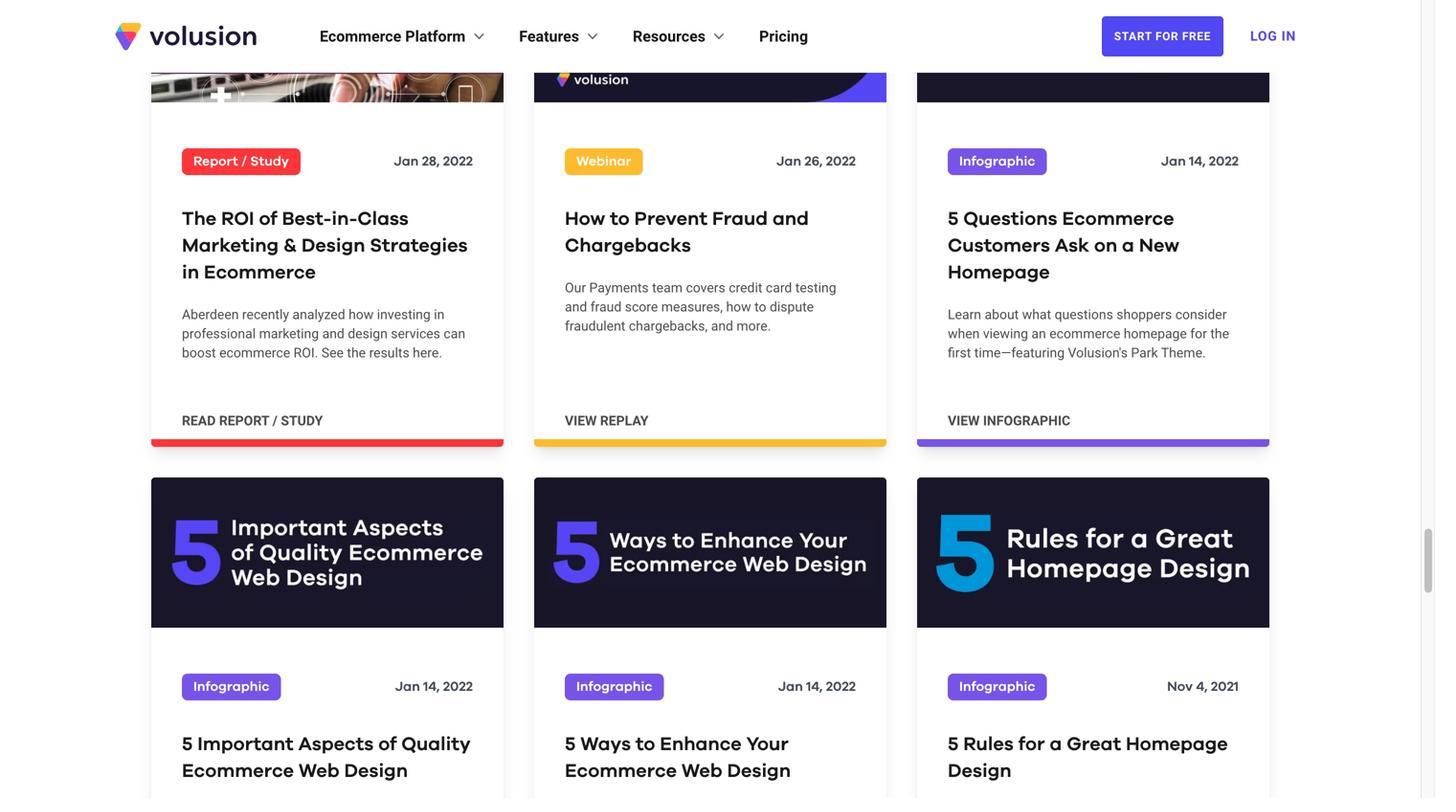 Task type: vqa. For each thing, say whether or not it's contained in the screenshot.
the Volusion
no



Task type: locate. For each thing, give the bounding box(es) containing it.
2 horizontal spatial 14,
[[1190, 155, 1206, 169]]

1 horizontal spatial a
[[1123, 237, 1135, 256]]

1 horizontal spatial the
[[1211, 326, 1230, 342]]

ecommerce platform button
[[320, 25, 489, 48]]

1 vertical spatial the
[[347, 346, 366, 361]]

for
[[1156, 30, 1179, 43]]

jan up new
[[1162, 155, 1187, 169]]

and down our
[[565, 300, 587, 315]]

5 left ways
[[565, 735, 576, 755]]

rules
[[964, 735, 1014, 755]]

1 vertical spatial /
[[273, 414, 278, 429]]

the
[[182, 210, 217, 229]]

view for how to prevent fraud and chargebacks
[[565, 414, 597, 429]]

0 horizontal spatial /
[[242, 155, 247, 169]]

what
[[1023, 307, 1052, 323]]

0 horizontal spatial how
[[349, 307, 374, 323]]

5 for 5 ways to enhance your ecommerce web design
[[565, 735, 576, 755]]

0 horizontal spatial view
[[565, 414, 597, 429]]

a left the great
[[1050, 735, 1063, 755]]

ecommerce inside "5 ways to enhance your ecommerce web design"
[[565, 762, 677, 781]]

28,
[[422, 155, 440, 169]]

0 horizontal spatial 14,
[[424, 681, 440, 694]]

/ left the study
[[242, 155, 247, 169]]

services
[[391, 326, 441, 342]]

best-
[[282, 210, 332, 229]]

1 horizontal spatial jan 14, 2022
[[779, 681, 856, 694]]

the
[[1211, 326, 1230, 342], [347, 346, 366, 361]]

of right roi
[[259, 210, 277, 229]]

homepage down nov
[[1127, 735, 1229, 755]]

first
[[948, 346, 972, 361]]

0 horizontal spatial of
[[259, 210, 277, 229]]

ecommerce down ways
[[565, 762, 677, 781]]

infographic up rules
[[960, 681, 1036, 694]]

chargebacks,
[[629, 319, 708, 334]]

report
[[219, 414, 269, 429]]

how inside aberdeen recently analyzed how investing in professional marketing and design services can boost ecommerce roi. see the results here.
[[349, 307, 374, 323]]

start for free link
[[1102, 16, 1224, 57]]

view left replay
[[565, 414, 597, 429]]

for
[[1191, 326, 1208, 342], [1019, 735, 1046, 755]]

5 ways to enhance your ecommerce web design
[[565, 735, 791, 781]]

and up see
[[322, 326, 345, 342]]

jan 14, 2022
[[1162, 155, 1240, 169], [395, 681, 473, 694], [779, 681, 856, 694]]

1 horizontal spatial 14,
[[807, 681, 823, 694]]

ecommerce inside 'the roi of best-in-class marketing & design strategies in ecommerce'
[[204, 264, 316, 283]]

infographic for ways
[[577, 681, 653, 694]]

jan 14, 2022 for 5 questions ecommerce customers ask on a new homepage
[[1162, 155, 1240, 169]]

jan 14, 2022 for 5 ways to enhance your ecommerce web design
[[779, 681, 856, 694]]

jan 14, 2022 up your at the right
[[779, 681, 856, 694]]

customers
[[948, 237, 1051, 256]]

jan 26, 2022
[[777, 155, 856, 169]]

for right rules
[[1019, 735, 1046, 755]]

a inside 5 rules for a great homepage design
[[1050, 735, 1063, 755]]

0 vertical spatial for
[[1191, 326, 1208, 342]]

0 vertical spatial /
[[242, 155, 247, 169]]

features button
[[519, 25, 603, 48]]

to inside "5 ways to enhance your ecommerce web design"
[[636, 735, 656, 755]]

design inside "5 ways to enhance your ecommerce web design"
[[728, 762, 791, 781]]

to right ways
[[636, 735, 656, 755]]

and left more.
[[711, 319, 734, 334]]

2 horizontal spatial jan 14, 2022
[[1162, 155, 1240, 169]]

log
[[1251, 28, 1278, 44]]

professional
[[182, 326, 256, 342]]

ecommerce down marketing
[[219, 346, 290, 361]]

log in link
[[1240, 15, 1309, 57]]

5 left important in the left bottom of the page
[[182, 735, 193, 755]]

5 left rules
[[948, 735, 959, 755]]

the inside learn about what questions shoppers consider when viewing an ecommerce homepage for the first time—featuring volusion's park theme.
[[1211, 326, 1230, 342]]

0 vertical spatial homepage
[[948, 264, 1051, 283]]

fraudulent
[[565, 319, 626, 334]]

ecommerce
[[320, 27, 402, 46], [1063, 210, 1175, 229], [204, 264, 316, 283], [182, 762, 294, 781], [565, 762, 677, 781]]

1 horizontal spatial of
[[379, 735, 397, 755]]

start for free
[[1115, 30, 1212, 43]]

aberdeen
[[182, 307, 239, 323]]

how
[[727, 300, 752, 315], [349, 307, 374, 323]]

1 vertical spatial for
[[1019, 735, 1046, 755]]

0 horizontal spatial to
[[610, 210, 630, 229]]

0 vertical spatial ecommerce
[[1050, 326, 1121, 342]]

ecommerce inside 5 important aspects of quality ecommerce web design
[[182, 762, 294, 781]]

1 web from the left
[[299, 762, 340, 781]]

jan 14, 2022 up new
[[1162, 155, 1240, 169]]

park
[[1132, 346, 1159, 361]]

here.
[[413, 346, 443, 361]]

jan for 5 ways to enhance your ecommerce web design
[[779, 681, 803, 694]]

our payments team covers credit card testing and fraud score measures, how to dispute fraudulent chargebacks, and more.
[[565, 280, 837, 334]]

how up design
[[349, 307, 374, 323]]

1 vertical spatial homepage
[[1127, 735, 1229, 755]]

1 horizontal spatial in
[[434, 307, 445, 323]]

jan left "26," in the right top of the page
[[777, 155, 802, 169]]

2 vertical spatial to
[[636, 735, 656, 755]]

1 vertical spatial ecommerce
[[219, 346, 290, 361]]

ecommerce inside ecommerce platform dropdown button
[[320, 27, 402, 46]]

web down aspects at the left of page
[[299, 762, 340, 781]]

infographic up ways
[[577, 681, 653, 694]]

jan for 5 questions ecommerce customers ask on a new homepage
[[1162, 155, 1187, 169]]

how down credit
[[727, 300, 752, 315]]

ecommerce platform
[[320, 27, 466, 46]]

in up aberdeen
[[182, 264, 199, 283]]

design down in-
[[302, 237, 365, 256]]

more.
[[737, 319, 771, 334]]

to up chargebacks
[[610, 210, 630, 229]]

analyzed
[[293, 307, 345, 323]]

important
[[198, 735, 294, 755]]

design down aspects at the left of page
[[344, 762, 408, 781]]

web down "enhance"
[[682, 762, 723, 781]]

webinar
[[577, 155, 632, 169]]

of
[[259, 210, 277, 229], [379, 735, 397, 755]]

a right the on
[[1123, 237, 1135, 256]]

your
[[747, 735, 789, 755]]

infographic up questions
[[960, 155, 1036, 169]]

0 horizontal spatial a
[[1050, 735, 1063, 755]]

/
[[242, 155, 247, 169], [273, 414, 278, 429]]

1 horizontal spatial view
[[948, 414, 980, 429]]

1 vertical spatial to
[[755, 300, 767, 315]]

for down 'consider'
[[1191, 326, 1208, 342]]

the down 'consider'
[[1211, 326, 1230, 342]]

5 inside 5 rules for a great homepage design
[[948, 735, 959, 755]]

nov
[[1168, 681, 1194, 694]]

and inside how to prevent fraud and chargebacks
[[773, 210, 809, 229]]

team
[[652, 280, 683, 296]]

1 horizontal spatial ecommerce
[[1050, 326, 1121, 342]]

ecommerce down questions
[[1050, 326, 1121, 342]]

jan
[[394, 155, 419, 169], [777, 155, 802, 169], [1162, 155, 1187, 169], [395, 681, 420, 694], [779, 681, 803, 694]]

design inside 5 important aspects of quality ecommerce web design
[[344, 762, 408, 781]]

1 vertical spatial in
[[434, 307, 445, 323]]

jan 14, 2022 up quality
[[395, 681, 473, 694]]

homepage down customers
[[948, 264, 1051, 283]]

2022 for the roi of best-in-class marketing & design strategies in ecommerce
[[443, 155, 473, 169]]

view for 5 questions ecommerce customers ask on a new homepage
[[948, 414, 980, 429]]

infographic
[[960, 155, 1036, 169], [193, 681, 270, 694], [577, 681, 653, 694], [960, 681, 1036, 694]]

infographic for rules
[[960, 681, 1036, 694]]

ecommerce down the marketing
[[204, 264, 316, 283]]

5 for 5 questions ecommerce customers ask on a new homepage
[[948, 210, 959, 229]]

for inside learn about what questions shoppers consider when viewing an ecommerce homepage for the first time—featuring volusion's park theme.
[[1191, 326, 1208, 342]]

5 inside "5 ways to enhance your ecommerce web design"
[[565, 735, 576, 755]]

class
[[358, 210, 409, 229]]

0 horizontal spatial in
[[182, 264, 199, 283]]

5 important aspects of quality ecommerce web design
[[182, 735, 471, 781]]

1 vertical spatial a
[[1050, 735, 1063, 755]]

jan up your at the right
[[779, 681, 803, 694]]

0 horizontal spatial the
[[347, 346, 366, 361]]

5 inside 5 important aspects of quality ecommerce web design
[[182, 735, 193, 755]]

resources
[[633, 27, 706, 46]]

of left quality
[[379, 735, 397, 755]]

0 horizontal spatial web
[[299, 762, 340, 781]]

to up more.
[[755, 300, 767, 315]]

web for to
[[682, 762, 723, 781]]

view replay button
[[565, 412, 649, 431]]

jan up quality
[[395, 681, 420, 694]]

2 horizontal spatial to
[[755, 300, 767, 315]]

1 horizontal spatial for
[[1191, 326, 1208, 342]]

the down design
[[347, 346, 366, 361]]

infographic for important
[[193, 681, 270, 694]]

0 vertical spatial of
[[259, 210, 277, 229]]

the roi of best-in-class marketing & design strategies in ecommerce image
[[151, 0, 504, 103]]

0 horizontal spatial for
[[1019, 735, 1046, 755]]

consider
[[1176, 307, 1228, 323]]

2 view from the left
[[948, 414, 980, 429]]

web
[[299, 762, 340, 781], [682, 762, 723, 781]]

covers
[[686, 280, 726, 296]]

aspects
[[298, 735, 374, 755]]

in up can
[[434, 307, 445, 323]]

0 vertical spatial to
[[610, 210, 630, 229]]

of inside 5 important aspects of quality ecommerce web design
[[379, 735, 397, 755]]

and inside aberdeen recently analyzed how investing in professional marketing and design services can boost ecommerce roi. see the results here.
[[322, 326, 345, 342]]

jan left 28,
[[394, 155, 419, 169]]

free
[[1183, 30, 1212, 43]]

jan for 5 important aspects of quality ecommerce web design
[[395, 681, 420, 694]]

ecommerce down important in the left bottom of the page
[[182, 762, 294, 781]]

design down rules
[[948, 762, 1012, 781]]

when
[[948, 326, 980, 342]]

5
[[948, 210, 959, 229], [182, 735, 193, 755], [565, 735, 576, 755], [948, 735, 959, 755]]

1 horizontal spatial to
[[636, 735, 656, 755]]

ecommerce up the on
[[1063, 210, 1175, 229]]

infographic up important in the left bottom of the page
[[193, 681, 270, 694]]

view left the infographic
[[948, 414, 980, 429]]

roi
[[221, 210, 254, 229]]

5 inside 5 questions ecommerce customers ask on a new homepage
[[948, 210, 959, 229]]

1 vertical spatial of
[[379, 735, 397, 755]]

0 horizontal spatial ecommerce
[[219, 346, 290, 361]]

web inside 5 important aspects of quality ecommerce web design
[[299, 762, 340, 781]]

5 for 5 rules for a great homepage design
[[948, 735, 959, 755]]

/ left study
[[273, 414, 278, 429]]

1 horizontal spatial /
[[273, 414, 278, 429]]

2022 for 5 important aspects of quality ecommerce web design
[[443, 681, 473, 694]]

theme.
[[1162, 346, 1207, 361]]

and
[[773, 210, 809, 229], [565, 300, 587, 315], [711, 319, 734, 334], [322, 326, 345, 342]]

web inside "5 ways to enhance your ecommerce web design"
[[682, 762, 723, 781]]

0 horizontal spatial jan 14, 2022
[[395, 681, 473, 694]]

1 view from the left
[[565, 414, 597, 429]]

0 vertical spatial in
[[182, 264, 199, 283]]

0 vertical spatial a
[[1123, 237, 1135, 256]]

viewing
[[984, 326, 1029, 342]]

0 horizontal spatial homepage
[[948, 264, 1051, 283]]

design
[[302, 237, 365, 256], [344, 762, 408, 781], [728, 762, 791, 781], [948, 762, 1012, 781]]

2 web from the left
[[682, 762, 723, 781]]

1 horizontal spatial web
[[682, 762, 723, 781]]

and right fraud
[[773, 210, 809, 229]]

2022 for how to prevent fraud and chargebacks
[[826, 155, 856, 169]]

ecommerce
[[1050, 326, 1121, 342], [219, 346, 290, 361]]

jan 14, 2022 for 5 important aspects of quality ecommerce web design
[[395, 681, 473, 694]]

design down your at the right
[[728, 762, 791, 781]]

14,
[[1190, 155, 1206, 169], [424, 681, 440, 694], [807, 681, 823, 694]]

0 vertical spatial the
[[1211, 326, 1230, 342]]

our
[[565, 280, 586, 296]]

1 horizontal spatial homepage
[[1127, 735, 1229, 755]]

features
[[519, 27, 580, 46]]

web for aspects
[[299, 762, 340, 781]]

a inside 5 questions ecommerce customers ask on a new homepage
[[1123, 237, 1135, 256]]

study
[[250, 155, 289, 169]]

infographic
[[984, 414, 1071, 429]]

1 horizontal spatial how
[[727, 300, 752, 315]]

5 up customers
[[948, 210, 959, 229]]

ecommerce left platform
[[320, 27, 402, 46]]



Task type: describe. For each thing, give the bounding box(es) containing it.
resources button
[[633, 25, 729, 48]]

infographic for questions
[[960, 155, 1036, 169]]

new
[[1140, 237, 1180, 256]]

shoppers
[[1117, 307, 1173, 323]]

in inside aberdeen recently analyzed how investing in professional marketing and design services can boost ecommerce roi. see the results here.
[[434, 307, 445, 323]]

5 questions ecommerce customers ask on a new homepage
[[948, 210, 1180, 283]]

enhance
[[660, 735, 742, 755]]

quality
[[402, 735, 471, 755]]

to inside how to prevent fraud and chargebacks
[[610, 210, 630, 229]]

jan for how to prevent fraud and chargebacks
[[777, 155, 802, 169]]

14, for 5 ways to enhance your ecommerce web design
[[807, 681, 823, 694]]

testing
[[796, 280, 837, 296]]

on
[[1095, 237, 1118, 256]]

5 questions ecommerce customers ask on a new homepage image
[[918, 0, 1270, 103]]

ecommerce inside aberdeen recently analyzed how investing in professional marketing and design services can boost ecommerce roi. see the results here.
[[219, 346, 290, 361]]

aberdeen recently analyzed how investing in professional marketing and design services can boost ecommerce roi. see the results here.
[[182, 307, 466, 361]]

&
[[284, 237, 297, 256]]

in inside 'the roi of best-in-class marketing & design strategies in ecommerce'
[[182, 264, 199, 283]]

payments
[[590, 280, 649, 296]]

questions
[[964, 210, 1058, 229]]

measures,
[[662, 300, 723, 315]]

14, for 5 questions ecommerce customers ask on a new homepage
[[1190, 155, 1206, 169]]

of inside 'the roi of best-in-class marketing & design strategies in ecommerce'
[[259, 210, 277, 229]]

study
[[281, 414, 323, 429]]

14, for 5 important aspects of quality ecommerce web design
[[424, 681, 440, 694]]

pricing link
[[760, 25, 809, 48]]

jan 28, 2022
[[394, 155, 473, 169]]

read report / study button
[[182, 412, 323, 431]]

ecommerce inside 5 questions ecommerce customers ask on a new homepage
[[1063, 210, 1175, 229]]

replay
[[600, 414, 649, 429]]

4,
[[1197, 681, 1208, 694]]

view infographic
[[948, 414, 1071, 429]]

how
[[565, 210, 606, 229]]

log in
[[1251, 28, 1297, 44]]

chargebacks
[[565, 237, 691, 256]]

roi.
[[294, 346, 318, 361]]

nov 4, 2021
[[1168, 681, 1240, 694]]

learn
[[948, 307, 982, 323]]

read
[[182, 414, 216, 429]]

/ inside button
[[273, 414, 278, 429]]

in
[[1282, 28, 1297, 44]]

homepage
[[1124, 326, 1188, 342]]

5 important aspects of quality ecommerce web design image
[[151, 478, 504, 628]]

5 rules for a great homepage design image
[[918, 478, 1270, 628]]

strategies
[[370, 237, 468, 256]]

5 for 5 important aspects of quality ecommerce web design
[[182, 735, 193, 755]]

ways
[[581, 735, 631, 755]]

design inside 'the roi of best-in-class marketing & design strategies in ecommerce'
[[302, 237, 365, 256]]

fraud
[[713, 210, 768, 229]]

dispute
[[770, 300, 814, 315]]

see
[[322, 346, 344, 361]]

report
[[193, 155, 238, 169]]

how to prevent fraud and chargebacks image
[[535, 0, 887, 103]]

2022 for 5 questions ecommerce customers ask on a new homepage
[[1210, 155, 1240, 169]]

in-
[[332, 210, 358, 229]]

prevent
[[635, 210, 708, 229]]

homepage inside 5 questions ecommerce customers ask on a new homepage
[[948, 264, 1051, 283]]

questions
[[1055, 307, 1114, 323]]

can
[[444, 326, 466, 342]]

5 ways to enhance your ecommerce web design image
[[535, 478, 887, 628]]

for inside 5 rules for a great homepage design
[[1019, 735, 1046, 755]]

design inside 5 rules for a great homepage design
[[948, 762, 1012, 781]]

design
[[348, 326, 388, 342]]

about
[[985, 307, 1019, 323]]

results
[[369, 346, 410, 361]]

great
[[1067, 735, 1122, 755]]

the inside aberdeen recently analyzed how investing in professional marketing and design services can boost ecommerce roi. see the results here.
[[347, 346, 366, 361]]

26,
[[805, 155, 823, 169]]

score
[[625, 300, 658, 315]]

ecommerce inside learn about what questions shoppers consider when viewing an ecommerce homepage for the first time—featuring volusion's park theme.
[[1050, 326, 1121, 342]]

view replay
[[565, 414, 649, 429]]

2021
[[1212, 681, 1240, 694]]

ask
[[1055, 237, 1090, 256]]

view infographic button
[[948, 412, 1071, 431]]

learn about what questions shoppers consider when viewing an ecommerce homepage for the first time—featuring volusion's park theme.
[[948, 307, 1230, 361]]

how inside our payments team covers credit card testing and fraud score measures, how to dispute fraudulent chargebacks, and more.
[[727, 300, 752, 315]]

an
[[1032, 326, 1047, 342]]

card
[[766, 280, 793, 296]]

2022 for 5 ways to enhance your ecommerce web design
[[826, 681, 856, 694]]

how to prevent fraud and chargebacks
[[565, 210, 809, 256]]

the roi of best-in-class marketing & design strategies in ecommerce
[[182, 210, 468, 283]]

investing
[[377, 307, 431, 323]]

fraud
[[591, 300, 622, 315]]

homepage inside 5 rules for a great homepage design
[[1127, 735, 1229, 755]]

to inside our payments team covers credit card testing and fraud score measures, how to dispute fraudulent chargebacks, and more.
[[755, 300, 767, 315]]

report / study
[[193, 155, 289, 169]]

jan for the roi of best-in-class marketing & design strategies in ecommerce
[[394, 155, 419, 169]]

read report / study
[[182, 414, 323, 429]]

5 rules for a great homepage design
[[948, 735, 1229, 781]]

recently
[[242, 307, 289, 323]]

boost
[[182, 346, 216, 361]]



